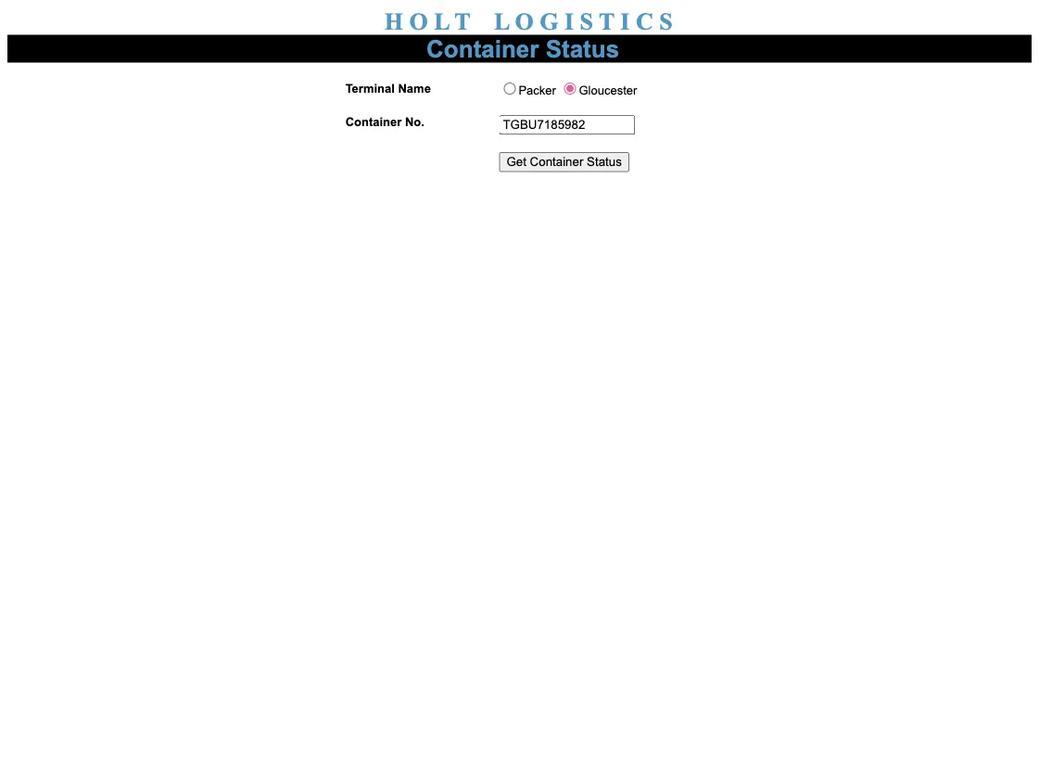 Task type: describe. For each thing, give the bounding box(es) containing it.
t
[[599, 8, 615, 34]]

container inside h          o l t    l o g i s t i c s container          status
[[427, 35, 539, 62]]

no.
[[405, 115, 425, 129]]

terminal
[[346, 82, 395, 96]]

1 i from the left
[[565, 8, 574, 34]]

h          o l t    l o g i s t i c s container          status
[[385, 8, 673, 62]]

2 i from the left
[[621, 8, 630, 34]]

2 s from the left
[[660, 8, 673, 34]]

1 o from the left
[[410, 8, 428, 34]]

terminal name
[[346, 82, 431, 96]]

t    l
[[455, 8, 510, 34]]

packer
[[519, 83, 560, 97]]

g
[[540, 8, 559, 34]]

l
[[434, 8, 450, 34]]



Task type: locate. For each thing, give the bounding box(es) containing it.
s right c
[[660, 8, 673, 34]]

o left g
[[515, 8, 534, 34]]

s left the t
[[580, 8, 594, 34]]

None field
[[499, 115, 636, 135]]

1 vertical spatial container
[[346, 115, 402, 129]]

container no.
[[346, 115, 425, 129]]

1 horizontal spatial container
[[427, 35, 539, 62]]

container
[[427, 35, 539, 62], [346, 115, 402, 129]]

o left l at the left of page
[[410, 8, 428, 34]]

i right g
[[565, 8, 574, 34]]

i
[[565, 8, 574, 34], [621, 8, 630, 34]]

h
[[385, 8, 404, 34]]

2 o from the left
[[515, 8, 534, 34]]

status
[[546, 35, 620, 62]]

container down terminal at the left top of the page
[[346, 115, 402, 129]]

1 s from the left
[[580, 8, 594, 34]]

i right the t
[[621, 8, 630, 34]]

0 horizontal spatial i
[[565, 8, 574, 34]]

c
[[636, 8, 654, 34]]

container down t    l
[[427, 35, 539, 62]]

1 horizontal spatial i
[[621, 8, 630, 34]]

None submit
[[499, 152, 630, 172]]

None radio
[[504, 83, 516, 95]]

s
[[580, 8, 594, 34], [660, 8, 673, 34]]

0 horizontal spatial s
[[580, 8, 594, 34]]

0 vertical spatial container
[[427, 35, 539, 62]]

o
[[410, 8, 428, 34], [515, 8, 534, 34]]

1 horizontal spatial s
[[660, 8, 673, 34]]

0 horizontal spatial o
[[410, 8, 428, 34]]

name
[[398, 82, 431, 96]]

1 horizontal spatial o
[[515, 8, 534, 34]]

None radio
[[564, 83, 577, 95]]

0 horizontal spatial container
[[346, 115, 402, 129]]

gloucester
[[579, 83, 638, 97]]



Task type: vqa. For each thing, say whether or not it's contained in the screenshot.
| to the right
no



